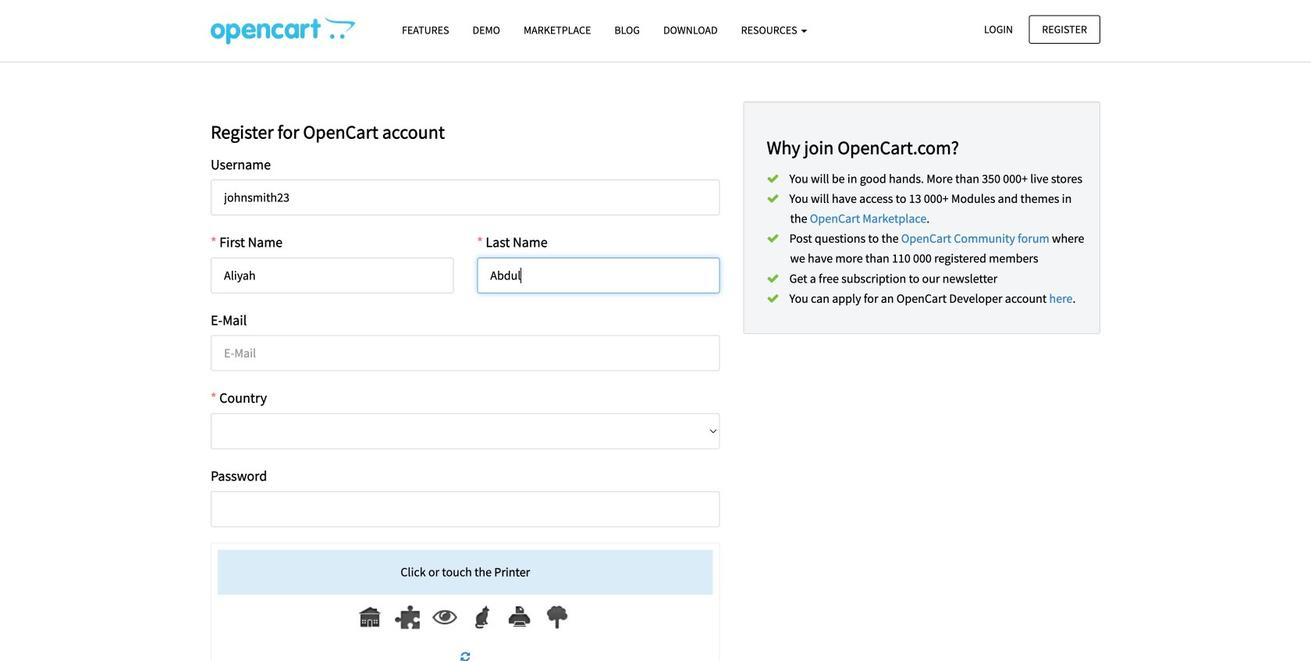 Task type: vqa. For each thing, say whether or not it's contained in the screenshot.
'credit card' image in the right of the page
no



Task type: locate. For each thing, give the bounding box(es) containing it.
None password field
[[211, 491, 720, 527]]

E-Mail text field
[[211, 335, 720, 371]]

opencart - account register image
[[211, 16, 355, 44]]



Task type: describe. For each thing, give the bounding box(es) containing it.
Username text field
[[211, 180, 720, 215]]

First Name text field
[[211, 257, 454, 293]]

refresh image
[[461, 651, 470, 661]]

Last Name text field
[[477, 257, 720, 293]]



